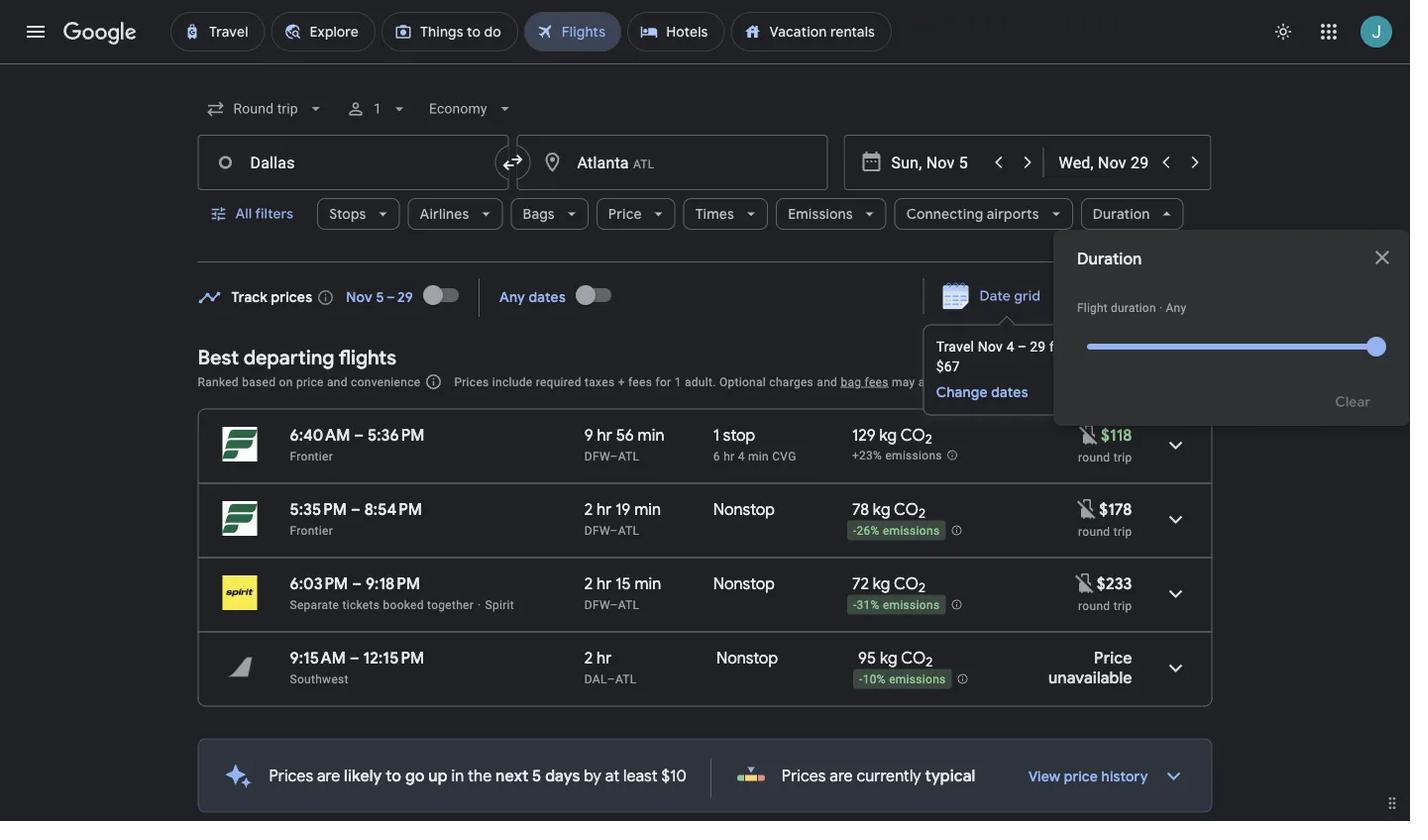Task type: locate. For each thing, give the bounding box(es) containing it.
1 vertical spatial trip
[[1114, 525, 1132, 539]]

– down 15
[[610, 598, 618, 612]]

nonstop for 2 hr 15 min
[[714, 574, 775, 594]]

1 vertical spatial -
[[853, 599, 857, 613]]

for left adult. at the top of the page
[[656, 375, 671, 389]]

all filters
[[235, 205, 294, 223]]

kg inside 129 kg co 2
[[880, 425, 897, 446]]

date
[[980, 287, 1011, 305]]

are left the likely on the bottom of page
[[317, 766, 340, 787]]

any up include
[[500, 289, 525, 307]]

2 are from the left
[[830, 766, 853, 787]]

2 trip from the top
[[1114, 525, 1132, 539]]

prices are likely to go up in the next 5 days by at least $10
[[269, 766, 687, 787]]

separate
[[290, 598, 339, 612]]

booked
[[383, 598, 424, 612]]

atl right dal
[[615, 673, 637, 686]]

-10% emissions
[[859, 673, 946, 687]]

2 hr 19 min dfw – atl
[[585, 500, 661, 538]]

total duration 2 hr 19 min. element
[[585, 500, 714, 523]]

0 vertical spatial trip
[[1114, 450, 1132, 464]]

hr right 9
[[597, 425, 612, 446]]

72
[[852, 574, 869, 594]]

trip
[[1114, 450, 1132, 464], [1114, 525, 1132, 539], [1114, 599, 1132, 613]]

co inside 78 kg co 2
[[894, 500, 919, 520]]

min right 15
[[635, 574, 661, 594]]

2 inside 2 hr 15 min dfw – atl
[[585, 574, 593, 594]]

2 inside "2 hr dal – atl"
[[585, 648, 593, 669]]

view price history image
[[1150, 753, 1198, 800]]

6:03 pm – 9:18 pm
[[290, 574, 420, 594]]

frontier down departure time: 6:40 am. text box
[[290, 450, 333, 463]]

fees
[[628, 375, 652, 389], [865, 375, 889, 389]]

hr inside 2 hr 19 min dfw – atl
[[597, 500, 612, 520]]

price left ·
[[1117, 287, 1151, 305]]

swap origin and destination. image
[[501, 151, 525, 174]]

1 horizontal spatial prices
[[454, 375, 489, 389]]

1 horizontal spatial any
[[1166, 301, 1187, 315]]

1 inside 1 stop 6 hr 4 min cvg
[[714, 425, 720, 446]]

co up the -31% emissions
[[894, 574, 919, 594]]

hr inside 2 hr 15 min dfw – atl
[[597, 574, 612, 594]]

3 round trip from the top
[[1079, 599, 1132, 613]]

1 vertical spatial nonstop
[[714, 574, 775, 594]]

None search field
[[198, 85, 1410, 426]]

0 vertical spatial price
[[608, 205, 642, 223]]

trip down $118 on the right bottom of the page
[[1114, 450, 1132, 464]]

round for $178
[[1079, 525, 1111, 539]]

stops button
[[317, 190, 400, 238]]

1 frontier from the top
[[290, 450, 333, 463]]

layover (1 of 1) is a 6 hr 4 min layover at cincinnati/northern kentucky international airport in cincinnati. element
[[714, 449, 842, 464]]

co for 72
[[894, 574, 919, 594]]

this price for this flight doesn't include overhead bin access. if you need a carry-on bag, use the bags filter to update prices. image for $178
[[1076, 497, 1099, 521]]

0 vertical spatial price
[[296, 375, 324, 389]]

co for 78
[[894, 500, 919, 520]]

1 vertical spatial nonstop flight. element
[[714, 574, 775, 597]]

none search field containing duration
[[198, 85, 1410, 426]]

2 vertical spatial trip
[[1114, 599, 1132, 613]]

round down this price for this flight doesn't include overhead bin access. if you need a carry-on bag, use the bags filter to update prices. image
[[1079, 599, 1111, 613]]

hr inside 1 stop 6 hr 4 min cvg
[[724, 450, 735, 463]]

1 vertical spatial round
[[1079, 525, 1111, 539]]

best departing flights main content
[[198, 272, 1273, 822]]

1 horizontal spatial for
[[1050, 339, 1068, 355]]

kg for 129
[[880, 425, 897, 446]]

dfw for 9 hr 56 min
[[585, 450, 610, 463]]

1 vertical spatial frontier
[[290, 524, 333, 538]]

hr inside "2 hr dal – atl"
[[597, 648, 612, 669]]

None text field
[[198, 135, 509, 190], [517, 135, 828, 190], [198, 135, 509, 190], [517, 135, 828, 190]]

2 left '19'
[[585, 500, 593, 520]]

based
[[242, 375, 276, 389]]

min right 56
[[638, 425, 665, 446]]

2 vertical spatial nonstop
[[717, 648, 778, 669]]

close dialog image
[[1371, 246, 1395, 270]]

– left the 5:36 pm
[[354, 425, 364, 446]]

price right 'on'
[[296, 375, 324, 389]]

price right view
[[1064, 769, 1098, 787]]

1 horizontal spatial 1
[[675, 375, 682, 389]]

emissions for 95
[[889, 673, 946, 687]]

frontier down 5:35 pm on the bottom left
[[290, 524, 333, 538]]

1 vertical spatial for
[[656, 375, 671, 389]]

Departure time: 9:15 AM. text field
[[290, 648, 346, 669]]

dfw inside 2 hr 19 min dfw – atl
[[585, 524, 610, 538]]

emissions for 72
[[883, 599, 940, 613]]

round trip for $178
[[1079, 525, 1132, 539]]

2 inside 78 kg co 2
[[919, 506, 926, 523]]

main menu image
[[24, 20, 48, 44]]

prices include required taxes + fees for 1 adult. optional charges and bag fees may apply. passenger assistance
[[454, 375, 1077, 389]]

3 trip from the top
[[1114, 599, 1132, 613]]

9:18 pm
[[366, 574, 420, 594]]

dfw down total duration 2 hr 15 min. element
[[585, 598, 610, 612]]

duration button
[[1081, 190, 1184, 238]]

2 vertical spatial round
[[1079, 599, 1111, 613]]

emissions down 95 kg co 2 at the right of page
[[889, 673, 946, 687]]

1 stop flight. element
[[714, 425, 756, 449]]

– right 5:35 pm text box
[[351, 500, 361, 520]]

trip for $233
[[1114, 599, 1132, 613]]

2 horizontal spatial 1
[[714, 425, 720, 446]]

hr for 2 hr 15 min
[[597, 574, 612, 594]]

total duration 2 hr. element
[[585, 648, 717, 672]]

close image
[[1228, 338, 1244, 353]]

bags
[[523, 205, 555, 223]]

any right ·
[[1166, 301, 1187, 315]]

price inside 'button'
[[1117, 287, 1151, 305]]

dfw inside 9 hr 56 min dfw – atl
[[585, 450, 610, 463]]

2 vertical spatial price
[[1094, 648, 1132, 669]]

prices
[[271, 289, 313, 307]]

up
[[429, 766, 448, 787]]

1 dfw from the top
[[585, 450, 610, 463]]

total duration 9 hr 56 min. element
[[585, 425, 714, 449]]

None field
[[198, 91, 334, 127], [421, 91, 523, 127], [198, 91, 334, 127], [421, 91, 523, 127]]

and down flights
[[327, 375, 348, 389]]

prices right learn more about ranking icon
[[454, 375, 489, 389]]

trip down 178 us dollars text box
[[1114, 525, 1132, 539]]

co inside 95 kg co 2
[[901, 648, 926, 669]]

are for likely
[[317, 766, 340, 787]]

0 vertical spatial dfw
[[585, 450, 610, 463]]

1 horizontal spatial dates
[[991, 384, 1029, 402]]

trip down $233
[[1114, 599, 1132, 613]]

– down total duration 2 hr. element
[[607, 673, 615, 686]]

airports
[[987, 205, 1040, 223]]

this price for this flight doesn't include overhead bin access. if you need a carry-on bag, use the bags filter to update prices. image
[[1077, 423, 1101, 447], [1076, 497, 1099, 521]]

nov right travel
[[978, 339, 1003, 355]]

5:36 pm
[[368, 425, 425, 446]]

kg inside 95 kg co 2
[[880, 648, 898, 669]]

0 vertical spatial nonstop flight. element
[[714, 500, 775, 523]]

min inside 1 stop 6 hr 4 min cvg
[[748, 450, 769, 463]]

1 vertical spatial round trip
[[1079, 525, 1132, 539]]

2 up +23% emissions
[[926, 431, 933, 448]]

date grid
[[980, 287, 1041, 305]]

co inside the 72 kg co 2
[[894, 574, 919, 594]]

– down 56
[[610, 450, 618, 463]]

178 US dollars text field
[[1099, 500, 1132, 520]]

2 left 15
[[585, 574, 593, 594]]

0 horizontal spatial for
[[656, 375, 671, 389]]

emissions down 78 kg co 2
[[883, 525, 940, 538]]

hr
[[597, 425, 612, 446], [724, 450, 735, 463], [597, 500, 612, 520], [597, 574, 612, 594], [597, 648, 612, 669]]

departing
[[244, 345, 334, 370]]

loading results progress bar
[[0, 63, 1410, 67]]

atl down 56
[[618, 450, 640, 463]]

leaves dallas/fort worth international airport at 6:40 am on sunday, november 5 and arrives at hartsfield-jackson atlanta international airport at 5:36 pm on sunday, november 5. element
[[290, 425, 425, 446]]

ranked based on price and convenience
[[198, 375, 421, 389]]

nonstop flight. element for 2 hr 19 min
[[714, 500, 775, 523]]

1 horizontal spatial nov
[[978, 339, 1003, 355]]

price inside the price unavailable
[[1094, 648, 1132, 669]]

ranked
[[198, 375, 239, 389]]

this price for this flight doesn't include overhead bin access. if you need a carry-on bag, use the bags filter to update prices. image for $118
[[1077, 423, 1101, 447]]

2 vertical spatial dfw
[[585, 598, 610, 612]]

0 vertical spatial duration
[[1093, 205, 1150, 223]]

3 round from the top
[[1079, 599, 1111, 613]]

5 – 29
[[376, 289, 413, 307]]

2 vertical spatial 1
[[714, 425, 720, 446]]

26%
[[857, 525, 880, 538]]

0 horizontal spatial prices
[[269, 766, 313, 787]]

2 up dal
[[585, 648, 593, 669]]

2 frontier from the top
[[290, 524, 333, 538]]

1 round trip from the top
[[1079, 450, 1132, 464]]

78 kg co 2
[[852, 500, 926, 523]]

dfw inside 2 hr 15 min dfw – atl
[[585, 598, 610, 612]]

fees right bag
[[865, 375, 889, 389]]

price unavailable
[[1049, 648, 1132, 688]]

atl inside 9 hr 56 min dfw – atl
[[618, 450, 640, 463]]

round down $178
[[1079, 525, 1111, 539]]

1 vertical spatial this price for this flight doesn't include overhead bin access. if you need a carry-on bag, use the bags filter to update prices. image
[[1076, 497, 1099, 521]]

emissions down the 72 kg co 2 at the right
[[883, 599, 940, 613]]

round trip for $118
[[1079, 450, 1132, 464]]

2 up -26% emissions
[[919, 506, 926, 523]]

- down the '78' at the bottom right of page
[[853, 525, 857, 538]]

10%
[[863, 673, 886, 687]]

round trip down 178 us dollars text box
[[1079, 525, 1132, 539]]

2 up -10% emissions
[[926, 654, 933, 671]]

3 dfw from the top
[[585, 598, 610, 612]]

Arrival time: 12:15 PM. text field
[[363, 648, 424, 669]]

0 horizontal spatial fees
[[628, 375, 652, 389]]

1 trip from the top
[[1114, 450, 1132, 464]]

and left bag
[[817, 375, 838, 389]]

1 stop 6 hr 4 min cvg
[[714, 425, 797, 463]]

–
[[354, 425, 364, 446], [610, 450, 618, 463], [351, 500, 361, 520], [610, 524, 618, 538], [352, 574, 362, 594], [610, 598, 618, 612], [350, 648, 360, 669], [607, 673, 615, 686]]

Departure time: 5:35 PM. text field
[[290, 500, 347, 520]]

118 US dollars text field
[[1101, 425, 1132, 446]]

2 and from the left
[[817, 375, 838, 389]]

may
[[892, 375, 915, 389]]

1 horizontal spatial and
[[817, 375, 838, 389]]

$67
[[936, 359, 960, 375]]

emissions
[[886, 449, 942, 463], [883, 525, 940, 538], [883, 599, 940, 613], [889, 673, 946, 687]]

min inside 2 hr 15 min dfw – atl
[[635, 574, 661, 594]]

adult.
[[685, 375, 716, 389]]

atl
[[618, 450, 640, 463], [618, 524, 640, 538], [618, 598, 640, 612], [615, 673, 637, 686]]

co up +23% emissions
[[901, 425, 926, 446]]

price for price unavailable
[[1094, 648, 1132, 669]]

min right '19'
[[635, 500, 661, 520]]

nonstop flight. element
[[714, 500, 775, 523], [714, 574, 775, 597], [717, 648, 778, 672]]

nov right learn more about tracked prices image
[[346, 289, 373, 307]]

price button
[[597, 190, 676, 238]]

atl inside 2 hr 19 min dfw – atl
[[618, 524, 640, 538]]

atl down '19'
[[618, 524, 640, 538]]

total duration 2 hr 15 min. element
[[585, 574, 714, 597]]

change dates button
[[936, 383, 1072, 403]]

min
[[638, 425, 665, 446], [748, 450, 769, 463], [635, 500, 661, 520], [635, 574, 661, 594]]

nov 5 – 29
[[346, 289, 413, 307]]

co up -10% emissions
[[901, 648, 926, 669]]

0 horizontal spatial are
[[317, 766, 340, 787]]

min right 4
[[748, 450, 769, 463]]

price right bags popup button
[[608, 205, 642, 223]]

2 round trip from the top
[[1079, 525, 1132, 539]]

optional
[[720, 375, 766, 389]]

hr inside 9 hr 56 min dfw – atl
[[597, 425, 612, 446]]

2 vertical spatial -
[[859, 673, 863, 687]]

2 vertical spatial round trip
[[1079, 599, 1132, 613]]

together
[[427, 598, 474, 612]]

prices for prices include required taxes + fees for 1 adult. optional charges and bag fees may apply. passenger assistance
[[454, 375, 489, 389]]

for right 4 – 29
[[1050, 339, 1068, 355]]

hr for 2 hr
[[597, 648, 612, 669]]

tickets
[[342, 598, 380, 612]]

frontier
[[290, 450, 333, 463], [290, 524, 333, 538]]

fees right the +
[[628, 375, 652, 389]]

kg right 72
[[873, 574, 891, 594]]

0 vertical spatial for
[[1050, 339, 1068, 355]]

129 kg co 2
[[852, 425, 933, 448]]

1 horizontal spatial price
[[1064, 769, 1098, 787]]

2 horizontal spatial prices
[[782, 766, 826, 787]]

any
[[500, 289, 525, 307], [1166, 301, 1187, 315]]

– inside 9 hr 56 min dfw – atl
[[610, 450, 618, 463]]

1 round from the top
[[1079, 450, 1111, 464]]

4 – 29
[[1007, 339, 1046, 355]]

hr left 15
[[597, 574, 612, 594]]

atl inside 2 hr 15 min dfw – atl
[[618, 598, 640, 612]]

2 fees from the left
[[865, 375, 889, 389]]

1 fees from the left
[[628, 375, 652, 389]]

duration up price graph 'button'
[[1077, 249, 1142, 270]]

round trip down $233
[[1079, 599, 1132, 613]]

– inside "2 hr dal – atl"
[[607, 673, 615, 686]]

nov
[[346, 289, 373, 307], [978, 339, 1003, 355]]

1 vertical spatial price
[[1117, 287, 1151, 305]]

atl inside "2 hr dal – atl"
[[615, 673, 637, 686]]

kg inside 78 kg co 2
[[873, 500, 891, 520]]

price
[[296, 375, 324, 389], [1064, 769, 1098, 787]]

hr left 4
[[724, 450, 735, 463]]

price left flight details. leaves dallas love field airport at 9:15 am on sunday, november 5 and arrives at hartsfield-jackson atlanta international airport at 12:15 pm on sunday, november 5. icon in the right of the page
[[1094, 648, 1132, 669]]

change appearance image
[[1260, 8, 1307, 56]]

charges
[[769, 375, 814, 389]]

co up -26% emissions
[[894, 500, 919, 520]]

0 horizontal spatial nov
[[346, 289, 373, 307]]

nonstop
[[714, 500, 775, 520], [714, 574, 775, 594], [717, 648, 778, 669]]

0 horizontal spatial 1
[[373, 101, 381, 117]]

- for 78
[[853, 525, 857, 538]]

frontier inside 5:35 pm – 8:54 pm frontier
[[290, 524, 333, 538]]

this price for this flight doesn't include overhead bin access. if you need a carry-on bag, use the bags filter to update prices. image up $178
[[1077, 423, 1101, 447]]

2 up the -31% emissions
[[919, 580, 926, 597]]

duration down return text field
[[1093, 205, 1150, 223]]

any inside find the best price region
[[500, 289, 525, 307]]

travel nov 4 – 29 for $67 change dates
[[936, 339, 1068, 402]]

0 vertical spatial -
[[853, 525, 857, 538]]

required
[[536, 375, 582, 389]]

duration inside popup button
[[1093, 205, 1150, 223]]

kg up +23% emissions
[[880, 425, 897, 446]]

atl down 15
[[618, 598, 640, 612]]

this price for this flight doesn't include overhead bin access. if you need a carry-on bag, use the bags filter to update prices. image up this price for this flight doesn't include overhead bin access. if you need a carry-on bag, use the bags filter to update prices. image
[[1076, 497, 1099, 521]]

filters
[[255, 205, 294, 223]]

2 round from the top
[[1079, 525, 1111, 539]]

round trip for $233
[[1079, 599, 1132, 613]]

1 vertical spatial nov
[[978, 339, 1003, 355]]

frontier for 5:35 pm
[[290, 524, 333, 538]]

– right departure time: 9:15 am. text box
[[350, 648, 360, 669]]

0 vertical spatial frontier
[[290, 450, 333, 463]]

prices left the currently
[[782, 766, 826, 787]]

least
[[623, 766, 658, 787]]

days
[[545, 766, 580, 787]]

kg inside the 72 kg co 2
[[873, 574, 891, 594]]

round down $118 on the right bottom of the page
[[1079, 450, 1111, 464]]

kg right 95
[[880, 648, 898, 669]]

1 vertical spatial dates
[[991, 384, 1029, 402]]

on
[[279, 375, 293, 389]]

include
[[492, 375, 533, 389]]

frontier inside 6:40 am – 5:36 pm frontier
[[290, 450, 333, 463]]

0 vertical spatial 1
[[373, 101, 381, 117]]

price graph button
[[1066, 279, 1209, 314]]

– down '19'
[[610, 524, 618, 538]]

1 inside popup button
[[373, 101, 381, 117]]

1 are from the left
[[317, 766, 340, 787]]

round
[[1079, 450, 1111, 464], [1079, 525, 1111, 539], [1079, 599, 1111, 613]]

dfw down total duration 2 hr 19 min. element
[[585, 524, 610, 538]]

best departing flights
[[198, 345, 397, 370]]

0 vertical spatial dates
[[529, 289, 566, 307]]

min inside 2 hr 19 min dfw – atl
[[635, 500, 661, 520]]

0 horizontal spatial any
[[500, 289, 525, 307]]

- down 95
[[859, 673, 863, 687]]

travel
[[936, 339, 975, 355]]

0 vertical spatial round trip
[[1079, 450, 1132, 464]]

2 hr dal – atl
[[585, 648, 637, 686]]

for
[[1050, 339, 1068, 355], [656, 375, 671, 389]]

2 vertical spatial nonstop flight. element
[[717, 648, 778, 672]]

1 horizontal spatial fees
[[865, 375, 889, 389]]

Arrival time: 9:18 PM. text field
[[366, 574, 420, 594]]

are left the currently
[[830, 766, 853, 787]]

0 vertical spatial nov
[[346, 289, 373, 307]]

1 horizontal spatial are
[[830, 766, 853, 787]]

for inside travel nov 4 – 29 for $67 change dates
[[1050, 339, 1068, 355]]

hr left '19'
[[597, 500, 612, 520]]

0 horizontal spatial and
[[327, 375, 348, 389]]

0 vertical spatial nonstop
[[714, 500, 775, 520]]

price inside popup button
[[608, 205, 642, 223]]

dfw down 9
[[585, 450, 610, 463]]

- down 72
[[853, 599, 857, 613]]

0 vertical spatial round
[[1079, 450, 1111, 464]]

1 vertical spatial dfw
[[585, 524, 610, 538]]

0 vertical spatial this price for this flight doesn't include overhead bin access. if you need a carry-on bag, use the bags filter to update prices. image
[[1077, 423, 1101, 447]]

2 inside 129 kg co 2
[[926, 431, 933, 448]]

co inside 129 kg co 2
[[901, 425, 926, 446]]

hr up dal
[[597, 648, 612, 669]]

dates inside travel nov 4 – 29 for $67 change dates
[[991, 384, 1029, 402]]

kg right the '78' at the bottom right of page
[[873, 500, 891, 520]]

hr for 9 hr 56 min
[[597, 425, 612, 446]]

round trip down $118 on the right bottom of the page
[[1079, 450, 1132, 464]]

prices left the likely on the bottom of page
[[269, 766, 313, 787]]

2 dfw from the top
[[585, 524, 610, 538]]

min inside 9 hr 56 min dfw – atl
[[638, 425, 665, 446]]



Task type: vqa. For each thing, say whether or not it's contained in the screenshot.
min inside 9 hr 56 min DFW – ATL
yes



Task type: describe. For each thing, give the bounding box(es) containing it.
flights
[[339, 345, 397, 370]]

9 hr 56 min dfw – atl
[[585, 425, 665, 463]]

separate tickets booked together. this trip includes tickets from multiple airlines. missed connections may be protected by kiwi.com.. element
[[290, 598, 474, 612]]

are for currently
[[830, 766, 853, 787]]

1 for 1 stop 6 hr 4 min cvg
[[714, 425, 720, 446]]

flight details. leaves dallas/fort worth international airport at 6:03 pm on sunday, november 5 and arrives at hartsfield-jackson atlanta international airport at 9:18 pm on sunday, november 5. image
[[1152, 570, 1200, 618]]

1 vertical spatial price
[[1064, 769, 1098, 787]]

min for 2 hr 19 min
[[635, 500, 661, 520]]

5:35 pm
[[290, 500, 347, 520]]

$118
[[1101, 425, 1132, 446]]

flight details. leaves dallas/fort worth international airport at 6:40 am on sunday, november 5 and arrives at hartsfield-jackson atlanta international airport at 5:36 pm on sunday, november 5. image
[[1152, 422, 1200, 469]]

6:40 am – 5:36 pm frontier
[[290, 425, 425, 463]]

any inside search box
[[1166, 301, 1187, 315]]

frontier for 6:40 am
[[290, 450, 333, 463]]

– inside 6:40 am – 5:36 pm frontier
[[354, 425, 364, 446]]

flight details. leaves dallas love field airport at 9:15 am on sunday, november 5 and arrives at hartsfield-jackson atlanta international airport at 12:15 pm on sunday, november 5. image
[[1152, 645, 1200, 692]]

co for 129
[[901, 425, 926, 446]]

stops
[[329, 205, 366, 223]]

leaves dallas/fort worth international airport at 6:03 pm on sunday, november 5 and arrives at hartsfield-jackson atlanta international airport at 9:18 pm on sunday, november 5. element
[[290, 574, 420, 594]]

passenger assistance button
[[955, 375, 1077, 389]]

6:40 am
[[290, 425, 350, 446]]

9:15 am – 12:15 pm southwest
[[290, 648, 424, 686]]

0 horizontal spatial dates
[[529, 289, 566, 307]]

track prices
[[231, 289, 313, 307]]

+23% emissions
[[852, 449, 942, 463]]

95
[[858, 648, 876, 669]]

– inside 5:35 pm – 8:54 pm frontier
[[351, 500, 361, 520]]

taxes
[[585, 375, 615, 389]]

nonstop for 2 hr 19 min
[[714, 500, 775, 520]]

all
[[235, 205, 252, 223]]

kg for 95
[[880, 648, 898, 669]]

best
[[198, 345, 239, 370]]

price graph
[[1117, 287, 1193, 305]]

Return text field
[[1059, 136, 1150, 189]]

emissions
[[788, 205, 853, 223]]

nonstop for 2 hr
[[717, 648, 778, 669]]

- for 95
[[859, 673, 863, 687]]

129
[[852, 425, 876, 446]]

assistance
[[1016, 375, 1077, 389]]

history
[[1102, 769, 1148, 787]]

bags button
[[511, 190, 589, 238]]

2 inside the 72 kg co 2
[[919, 580, 926, 597]]

atl for 56
[[618, 450, 640, 463]]

view price history
[[1029, 769, 1148, 787]]

nonstop flight. element for 2 hr 15 min
[[714, 574, 775, 597]]

nov inside travel nov 4 – 29 for $67 change dates
[[978, 339, 1003, 355]]

bag fees button
[[841, 375, 889, 389]]

kg for 72
[[873, 574, 891, 594]]

stop
[[723, 425, 756, 446]]

date grid button
[[928, 279, 1057, 314]]

bag
[[841, 375, 862, 389]]

in
[[451, 766, 464, 787]]

leaves dallas love field airport at 9:15 am on sunday, november 5 and arrives at hartsfield-jackson atlanta international airport at 12:15 pm on sunday, november 5. element
[[290, 648, 424, 669]]

min for 2 hr 15 min
[[635, 574, 661, 594]]

trip for $118
[[1114, 450, 1132, 464]]

2 inside 95 kg co 2
[[926, 654, 933, 671]]

grid
[[1014, 287, 1041, 305]]

Departure text field
[[892, 136, 983, 189]]

dfw for 2 hr 19 min
[[585, 524, 610, 538]]

round for $118
[[1079, 450, 1111, 464]]

any dates
[[500, 289, 566, 307]]

by
[[584, 766, 602, 787]]

72 kg co 2
[[852, 574, 926, 597]]

2 hr 15 min dfw – atl
[[585, 574, 661, 612]]

track
[[231, 289, 268, 307]]

233 US dollars text field
[[1097, 574, 1132, 594]]

min for 9 hr 56 min
[[638, 425, 665, 446]]

1 vertical spatial duration
[[1077, 249, 1142, 270]]

78
[[852, 500, 869, 520]]

6
[[714, 450, 720, 463]]

Arrival time: 8:54 PM. text field
[[364, 500, 422, 520]]

find the best price region
[[198, 272, 1273, 416]]

likely
[[344, 766, 382, 787]]

- for 72
[[853, 599, 857, 613]]

passenger
[[955, 375, 1013, 389]]

-26% emissions
[[853, 525, 940, 538]]

typical
[[925, 766, 976, 787]]

go
[[405, 766, 425, 787]]

– inside 2 hr 19 min dfw – atl
[[610, 524, 618, 538]]

hr for 2 hr 19 min
[[597, 500, 612, 520]]

trip for $178
[[1114, 525, 1132, 539]]

emissions for 78
[[883, 525, 940, 538]]

leaves dallas/fort worth international airport at 5:35 pm on sunday, november 5 and arrives at hartsfield-jackson atlanta international airport at 8:54 pm on sunday, november 5. element
[[290, 500, 422, 520]]

Departure time: 6:40 AM. text field
[[290, 425, 350, 446]]

co for 95
[[901, 648, 926, 669]]

times
[[696, 205, 735, 223]]

6:03 pm
[[290, 574, 348, 594]]

flight
[[1077, 301, 1108, 315]]

kg for 78
[[873, 500, 891, 520]]

prices for prices are likely to go up in the next 5 days by at least $10
[[269, 766, 313, 787]]

– inside 2 hr 15 min dfw – atl
[[610, 598, 618, 612]]

apply.
[[919, 375, 951, 389]]

5
[[532, 766, 542, 787]]

connecting airports button
[[895, 190, 1073, 238]]

Departure time: 6:03 PM. text field
[[290, 574, 348, 594]]

flight duration · any
[[1077, 301, 1187, 315]]

2 inside 2 hr 19 min dfw – atl
[[585, 500, 593, 520]]

0 horizontal spatial price
[[296, 375, 324, 389]]

+23%
[[852, 449, 882, 463]]

Arrival time: 5:36 PM. text field
[[368, 425, 425, 446]]

emissions down 129 kg co 2
[[886, 449, 942, 463]]

nonstop flight. element for 2 hr
[[717, 648, 778, 672]]

airlines
[[420, 205, 469, 223]]

this price for this flight doesn't include overhead bin access. if you need a carry-on bag, use the bags filter to update prices. image
[[1073, 572, 1097, 595]]

the
[[468, 766, 492, 787]]

next
[[496, 766, 529, 787]]

unavailable
[[1049, 668, 1132, 688]]

– inside 9:15 am – 12:15 pm southwest
[[350, 648, 360, 669]]

9
[[585, 425, 594, 446]]

– up tickets
[[352, 574, 362, 594]]

learn more about ranking image
[[425, 373, 442, 391]]

view
[[1029, 769, 1061, 787]]

dal
[[585, 673, 607, 686]]

12:15 pm
[[363, 648, 424, 669]]

price for price
[[608, 205, 642, 223]]

separate tickets booked together
[[290, 598, 474, 612]]

currently
[[857, 766, 922, 787]]

flight details. leaves dallas/fort worth international airport at 5:35 pm on sunday, november 5 and arrives at hartsfield-jackson atlanta international airport at 8:54 pm on sunday, november 5. image
[[1152, 496, 1200, 544]]

price for price graph
[[1117, 287, 1151, 305]]

prices for prices are currently typical
[[782, 766, 826, 787]]

atl for 15
[[618, 598, 640, 612]]

-31% emissions
[[853, 599, 940, 613]]

round for $233
[[1079, 599, 1111, 613]]

1 for 1
[[373, 101, 381, 117]]

19
[[616, 500, 631, 520]]

$10
[[662, 766, 687, 787]]

8:54 pm
[[364, 500, 422, 520]]

dfw for 2 hr 15 min
[[585, 598, 610, 612]]

1 vertical spatial 1
[[675, 375, 682, 389]]

learn more about tracked prices image
[[316, 289, 334, 307]]

+
[[618, 375, 625, 389]]

times button
[[684, 190, 768, 238]]

4
[[738, 450, 745, 463]]

connecting
[[907, 205, 984, 223]]

15
[[616, 574, 631, 594]]

atl for 19
[[618, 524, 640, 538]]

convenience
[[351, 375, 421, 389]]

to
[[386, 766, 402, 787]]

at
[[605, 766, 620, 787]]

emissions button
[[776, 190, 887, 238]]

1 and from the left
[[327, 375, 348, 389]]

56
[[616, 425, 634, 446]]



